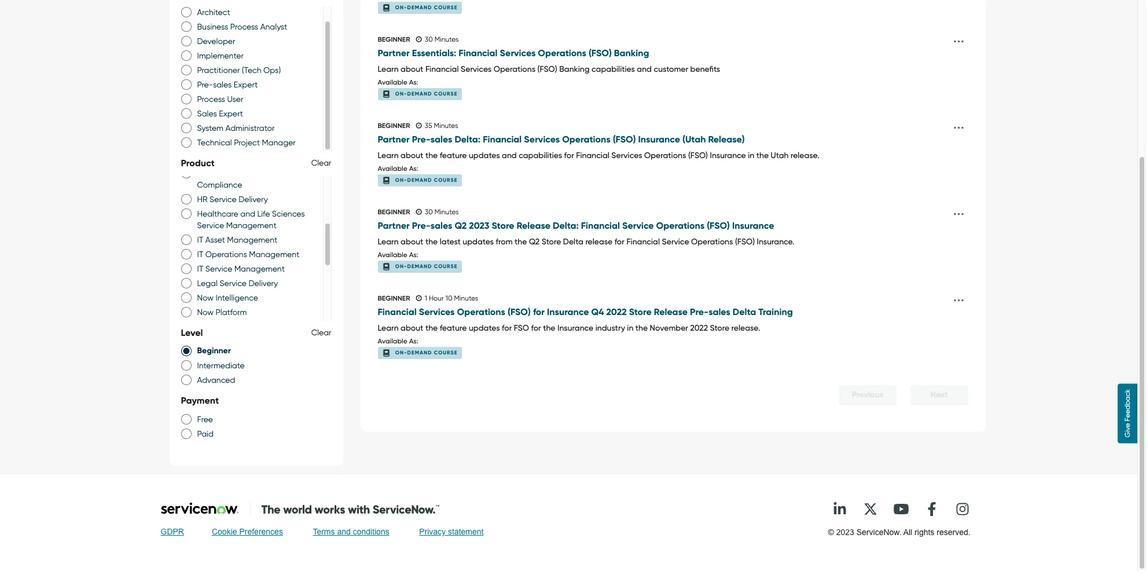 Task type: locate. For each thing, give the bounding box(es) containing it.
2 clock o image from the top
[[416, 208, 422, 215]]

management
[[226, 220, 277, 230], [227, 235, 278, 244], [249, 249, 300, 259], [234, 264, 285, 273]]

1 clock o image from the top
[[416, 36, 422, 43]]

on- for partner essentials: financial services operations (fso) banking
[[395, 90, 407, 97]]

banking
[[614, 48, 649, 59], [560, 64, 590, 73]]

1 30 minutes from the top
[[425, 35, 459, 43]]

twitter image
[[859, 498, 882, 521]]

0 horizontal spatial delta
[[563, 237, 584, 246]]

linkedin image
[[828, 498, 852, 521]]

cookie preferences
[[212, 527, 283, 536]]

delta inside financial services operations (fso) for insurance q4 2022 store release pre-sales delta training learn about the feature updates for fso for the insurance industry in the november 2022 store release.
[[733, 306, 756, 317]]

3 about from the top
[[401, 237, 424, 246]]

1 vertical spatial release
[[654, 306, 688, 317]]

1 about from the top
[[401, 64, 424, 73]]

service inside 'healthcare and life sciences service management'
[[197, 220, 224, 230]]

partner inside partner pre-sales delta: financial services operations (fso) insurance (utah release) learn about the feature updates and capabilities for financial services operations (fso) insurance in the utah release.
[[378, 134, 410, 145]]

1 vertical spatial process
[[197, 94, 225, 103]]

3 demand from the top
[[407, 176, 432, 183]]

1 vertical spatial clock o image
[[416, 208, 422, 215]]

minutes right 10
[[454, 294, 479, 302]]

beginner for partner pre-sales q2 2023 store release delta: financial service operations (fso) insurance
[[378, 208, 410, 216]]

store up 'from'
[[492, 220, 515, 231]]

sales up latest
[[431, 220, 453, 231]]

release.
[[791, 150, 820, 160], [732, 323, 761, 332]]

course down 10
[[434, 349, 458, 355]]

list containing ...
[[361, 0, 986, 368]]

on-demand course up essentials:
[[395, 4, 458, 10]]

... button for financial services operations (fso) for insurance q4 2022 store release pre-sales delta training
[[950, 286, 969, 309]]

... for financial services operations (fso) for insurance q4 2022 store release pre-sales delta training
[[954, 286, 965, 305]]

(fso)
[[589, 48, 612, 59], [538, 64, 558, 73], [613, 134, 636, 145], [689, 150, 708, 160], [707, 220, 730, 231], [735, 237, 755, 246], [508, 306, 531, 317]]

architect
[[197, 7, 230, 17]]

4 available from the top
[[378, 337, 408, 345]]

1 horizontal spatial release
[[654, 306, 688, 317]]

3 it from the top
[[197, 264, 203, 273]]

course up essentials:
[[434, 4, 458, 10]]

1 horizontal spatial 2023
[[837, 528, 855, 537]]

0 vertical spatial it
[[197, 235, 203, 244]]

3 as: from the top
[[409, 251, 418, 259]]

1 horizontal spatial in
[[748, 150, 755, 160]]

on-demand course down 35
[[395, 176, 458, 183]]

user
[[227, 94, 243, 103]]

1 horizontal spatial q2
[[529, 237, 540, 246]]

2 beginner from the top
[[378, 122, 410, 130]]

0 vertical spatial feature
[[440, 150, 467, 160]]

2 ... from the top
[[954, 113, 965, 133]]

it operations management
[[197, 249, 300, 259]]

0 vertical spatial release
[[517, 220, 551, 231]]

1 vertical spatial ... button
[[950, 113, 969, 136]]

0 vertical spatial ... button
[[950, 200, 969, 222]]

the right 'from'
[[515, 237, 527, 246]]

process
[[230, 22, 258, 31], [197, 94, 225, 103]]

... button
[[950, 27, 969, 50], [950, 113, 969, 136]]

partner
[[378, 48, 410, 59], [378, 134, 410, 145], [378, 220, 410, 231]]

sales inside partner pre-sales delta: financial services operations (fso) insurance (utah release) learn about the feature updates and capabilities for financial services operations (fso) insurance in the utah release.
[[431, 134, 453, 145]]

0 vertical spatial delta:
[[455, 134, 481, 145]]

training
[[759, 306, 793, 317]]

on-demand course up 1
[[395, 263, 458, 269]]

1 30 from the top
[[425, 35, 433, 43]]

4 beginner from the top
[[378, 294, 410, 302]]

business process analyst
[[197, 22, 287, 31]]

0 vertical spatial 30
[[425, 35, 433, 43]]

0 vertical spatial clear
[[311, 158, 332, 167]]

2 30 minutes from the top
[[425, 208, 459, 216]]

minutes
[[435, 35, 459, 43], [434, 122, 458, 130], [435, 208, 459, 216], [454, 294, 479, 302]]

course for (fso)
[[434, 349, 458, 355]]

2 as: from the top
[[409, 164, 418, 172]]

2022 up industry
[[607, 306, 627, 317]]

0 vertical spatial q2
[[455, 220, 467, 231]]

available
[[378, 78, 408, 86], [378, 164, 408, 172], [378, 251, 408, 259], [378, 337, 408, 345]]

release. inside partner pre-sales delta: financial services operations (fso) insurance (utah release) learn about the feature updates and capabilities for financial services operations (fso) insurance in the utah release.
[[791, 150, 820, 160]]

1 vertical spatial clear
[[311, 328, 332, 337]]

1 horizontal spatial delta
[[733, 306, 756, 317]]

0 vertical spatial 2022
[[607, 306, 627, 317]]

rights
[[915, 528, 935, 537]]

2 clear from the top
[[311, 328, 332, 337]]

available for financial services operations (fso) for insurance q4 2022 store release pre-sales delta training
[[378, 337, 408, 345]]

preferences
[[239, 527, 283, 536]]

partner inside partner pre-sales q2 2023 store release delta: financial service operations (fso) insurance learn about the latest updates from the q2 store delta release for financial service operations (fso) insurance.
[[378, 220, 410, 231]]

list
[[361, 0, 986, 368]]

delivery for legal service delivery
[[249, 278, 278, 288]]

2023
[[469, 220, 490, 231], [837, 528, 855, 537]]

10
[[446, 294, 453, 302]]

release. down training
[[732, 323, 761, 332]]

2022 right november
[[691, 323, 708, 332]]

it service management
[[197, 264, 285, 273]]

beginner for financial services operations (fso) for insurance q4 2022 store release pre-sales delta training
[[378, 294, 410, 302]]

1 ... from the top
[[954, 27, 965, 46]]

q2 up latest
[[455, 220, 467, 231]]

30
[[425, 35, 433, 43], [425, 208, 433, 216]]

None radio
[[181, 21, 191, 32], [181, 50, 191, 61], [181, 93, 191, 105], [181, 122, 191, 134], [181, 136, 191, 148], [181, 167, 191, 179], [181, 208, 191, 219], [181, 234, 191, 245], [181, 248, 191, 260], [181, 263, 191, 274], [181, 345, 191, 357], [181, 374, 191, 386], [181, 414, 191, 425], [181, 428, 191, 440], [181, 21, 191, 32], [181, 50, 191, 61], [181, 93, 191, 105], [181, 122, 191, 134], [181, 136, 191, 148], [181, 167, 191, 179], [181, 208, 191, 219], [181, 234, 191, 245], [181, 248, 191, 260], [181, 263, 191, 274], [181, 345, 191, 357], [181, 374, 191, 386], [181, 414, 191, 425], [181, 428, 191, 440]]

demand up clock o image
[[407, 90, 432, 97]]

partner pre-sales delta: financial services operations (fso) insurance (utah release) link
[[378, 134, 950, 145]]

reserved.
[[937, 528, 971, 537]]

insurance down 'release)' on the right top
[[710, 150, 746, 160]]

1 vertical spatial clear button
[[311, 326, 332, 340]]

... for partner pre-sales q2 2023 store release delta: financial service operations (fso) insurance
[[954, 200, 965, 219]]

3 on-demand course from the top
[[395, 176, 458, 183]]

demand up 1
[[407, 263, 432, 269]]

0 horizontal spatial banking
[[560, 64, 590, 73]]

0 vertical spatial 2023
[[469, 220, 490, 231]]

insurance
[[639, 134, 680, 145], [710, 150, 746, 160], [733, 220, 775, 231], [547, 306, 589, 317], [558, 323, 594, 332]]

2 vertical spatial it
[[197, 264, 203, 273]]

on-demand course up 35
[[395, 90, 458, 97]]

beginner for partner pre-sales delta: financial services operations (fso) insurance (utah release)
[[378, 122, 410, 130]]

1 vertical spatial banking
[[560, 64, 590, 73]]

store
[[492, 220, 515, 231], [542, 237, 561, 246], [629, 306, 652, 317], [710, 323, 730, 332]]

1 horizontal spatial delta:
[[553, 220, 579, 231]]

2 30 from the top
[[425, 208, 433, 216]]

in left utah
[[748, 150, 755, 160]]

None radio
[[181, 6, 191, 18], [181, 35, 191, 47], [181, 64, 191, 76], [181, 79, 191, 90], [181, 108, 191, 119], [181, 193, 191, 205], [181, 277, 191, 289], [181, 292, 191, 303], [181, 306, 191, 318], [181, 360, 191, 371], [181, 6, 191, 18], [181, 35, 191, 47], [181, 64, 191, 76], [181, 79, 191, 90], [181, 108, 191, 119], [181, 193, 191, 205], [181, 277, 191, 289], [181, 292, 191, 303], [181, 306, 191, 318], [181, 360, 191, 371]]

course
[[434, 4, 458, 10], [434, 90, 458, 97], [434, 176, 458, 183], [434, 263, 458, 269], [434, 349, 458, 355]]

privacy statement
[[419, 527, 484, 536]]

store up november
[[629, 306, 652, 317]]

store right november
[[710, 323, 730, 332]]

management down it operations management
[[234, 264, 285, 273]]

in
[[748, 150, 755, 160], [627, 323, 634, 332]]

demand for partner pre-sales q2 2023 store release delta: financial service operations (fso) insurance
[[407, 263, 432, 269]]

... button for partner essentials: financial services operations (fso) banking
[[950, 27, 969, 50]]

terms
[[313, 527, 335, 536]]

now down legal
[[197, 293, 214, 302]]

0 vertical spatial partner
[[378, 48, 410, 59]]

sales inside partner pre-sales q2 2023 store release delta: financial service operations (fso) insurance learn about the latest updates from the q2 store delta release for financial service operations (fso) insurance.
[[431, 220, 453, 231]]

learn inside partner essentials: financial services operations (fso) banking learn about financial services operations (fso) banking capabilities and customer benefits
[[378, 64, 399, 73]]

0 horizontal spatial 2023
[[469, 220, 490, 231]]

0 vertical spatial ... button
[[950, 27, 969, 50]]

2 ... button from the top
[[950, 113, 969, 136]]

available for partner pre-sales q2 2023 store release delta: financial service operations (fso) insurance
[[378, 251, 408, 259]]

demand
[[407, 4, 432, 10], [407, 90, 432, 97], [407, 176, 432, 183], [407, 263, 432, 269], [407, 349, 432, 355]]

0 vertical spatial 30 minutes
[[425, 35, 459, 43]]

4 on- from the top
[[395, 263, 407, 269]]

sales
[[213, 80, 232, 89], [431, 134, 453, 145], [431, 220, 453, 231], [709, 306, 731, 317]]

delivery up life
[[239, 194, 268, 204]]

demand down 1
[[407, 349, 432, 355]]

0 horizontal spatial q2
[[455, 220, 467, 231]]

insurance up the insurance.
[[733, 220, 775, 231]]

3 learn from the top
[[378, 237, 399, 246]]

as: for partner pre-sales q2 2023 store release delta: financial service operations (fso) insurance
[[409, 251, 418, 259]]

q2 right 'from'
[[529, 237, 540, 246]]

management up it service management
[[249, 249, 300, 259]]

available as: for financial services operations (fso) for insurance q4 2022 store release pre-sales delta training
[[378, 337, 418, 345]]

3 beginner from the top
[[378, 208, 410, 216]]

2 available from the top
[[378, 164, 408, 172]]

2 about from the top
[[401, 150, 424, 160]]

...
[[954, 27, 965, 46], [954, 113, 965, 133], [954, 200, 965, 219], [954, 286, 965, 305]]

4 ... from the top
[[954, 286, 965, 305]]

1 available as: from the top
[[378, 78, 418, 86]]

clock o image
[[416, 36, 422, 43], [416, 208, 422, 215], [416, 295, 422, 302]]

course down the 35 minutes
[[434, 176, 458, 183]]

2 on- from the top
[[395, 90, 407, 97]]

0 vertical spatial updates
[[469, 150, 500, 160]]

expert down (tech at the left top of the page
[[234, 80, 258, 89]]

release. right utah
[[791, 150, 820, 160]]

3 course from the top
[[434, 176, 458, 183]]

1 vertical spatial now
[[197, 307, 214, 317]]

delivery down it service management
[[249, 278, 278, 288]]

2 ... button from the top
[[950, 286, 969, 309]]

for
[[564, 150, 574, 160], [615, 237, 625, 246], [533, 306, 545, 317], [502, 323, 512, 332], [531, 323, 541, 332]]

clock o image for essentials:
[[416, 36, 422, 43]]

demand up essentials:
[[407, 4, 432, 10]]

1 vertical spatial 30 minutes
[[425, 208, 459, 216]]

1 as: from the top
[[409, 78, 418, 86]]

0 horizontal spatial capabilities
[[519, 150, 562, 160]]

pre-
[[197, 80, 213, 89], [412, 134, 431, 145], [412, 220, 431, 231], [690, 306, 709, 317]]

1 horizontal spatial process
[[230, 22, 258, 31]]

0 vertical spatial release.
[[791, 150, 820, 160]]

0 vertical spatial now
[[197, 293, 214, 302]]

35 minutes
[[425, 122, 458, 130]]

feature
[[440, 150, 467, 160], [440, 323, 467, 332]]

feature down 1 hour 10 minutes
[[440, 323, 467, 332]]

on-demand course down 1
[[395, 349, 458, 355]]

minutes up essentials:
[[435, 35, 459, 43]]

feature down the 35 minutes
[[440, 150, 467, 160]]

it for it operations management
[[197, 249, 203, 259]]

1 now from the top
[[197, 293, 214, 302]]

management for asset
[[227, 235, 278, 244]]

5 on-demand course from the top
[[395, 349, 458, 355]]

q4
[[592, 306, 604, 317]]

1 horizontal spatial 2022
[[691, 323, 708, 332]]

the right fso
[[543, 323, 556, 332]]

0 horizontal spatial in
[[627, 323, 634, 332]]

learn inside financial services operations (fso) for insurance q4 2022 store release pre-sales delta training learn about the feature updates for fso for the insurance industry in the november 2022 store release.
[[378, 323, 399, 332]]

2 vertical spatial clock o image
[[416, 295, 422, 302]]

0 horizontal spatial release.
[[732, 323, 761, 332]]

process up "sales"
[[197, 94, 225, 103]]

2 course from the top
[[434, 90, 458, 97]]

1 it from the top
[[197, 235, 203, 244]]

minutes right 35
[[434, 122, 458, 130]]

terms and conditions
[[313, 527, 390, 536]]

0 horizontal spatial release
[[517, 220, 551, 231]]

updates inside partner pre-sales q2 2023 store release delta: financial service operations (fso) insurance learn about the latest updates from the q2 store delta release for financial service operations (fso) insurance.
[[463, 237, 494, 246]]

4 about from the top
[[401, 323, 424, 332]]

available as: for partner pre-sales q2 2023 store release delta: financial service operations (fso) insurance
[[378, 251, 418, 259]]

(fso) inside financial services operations (fso) for insurance q4 2022 store release pre-sales delta training learn about the feature updates for fso for the insurance industry in the november 2022 store release.
[[508, 306, 531, 317]]

sales down the 35 minutes
[[431, 134, 453, 145]]

release
[[517, 220, 551, 231], [654, 306, 688, 317]]

demand for partner pre-sales delta: financial services operations (fso) insurance (utah release)
[[407, 176, 432, 183]]

0 vertical spatial delta
[[563, 237, 584, 246]]

partner inside partner essentials: financial services operations (fso) banking learn about financial services operations (fso) banking capabilities and customer benefits
[[378, 48, 410, 59]]

now for now intelligence
[[197, 293, 214, 302]]

beginner
[[378, 35, 410, 43], [378, 122, 410, 130], [378, 208, 410, 216], [378, 294, 410, 302]]

delta inside partner pre-sales q2 2023 store release delta: financial service operations (fso) insurance learn about the latest updates from the q2 store delta release for financial service operations (fso) insurance.
[[563, 237, 584, 246]]

35
[[425, 122, 432, 130]]

4 demand from the top
[[407, 263, 432, 269]]

delta: inside partner pre-sales delta: financial services operations (fso) insurance (utah release) learn about the feature updates and capabilities for financial services operations (fso) insurance in the utah release.
[[455, 134, 481, 145]]

0 vertical spatial capabilities
[[592, 64, 635, 73]]

1 ... button from the top
[[950, 27, 969, 50]]

1 vertical spatial partner
[[378, 134, 410, 145]]

2 vertical spatial partner
[[378, 220, 410, 231]]

3 available from the top
[[378, 251, 408, 259]]

2 on-demand course from the top
[[395, 90, 458, 97]]

minutes for delta:
[[434, 122, 458, 130]]

... button
[[950, 200, 969, 222], [950, 286, 969, 309]]

3 partner from the top
[[378, 220, 410, 231]]

©
[[828, 528, 834, 537]]

demand down clock o image
[[407, 176, 432, 183]]

delta left training
[[733, 306, 756, 317]]

2 feature from the top
[[440, 323, 467, 332]]

5 on- from the top
[[395, 349, 407, 355]]

30 minutes up essentials:
[[425, 35, 459, 43]]

on-demand course
[[395, 4, 458, 10], [395, 90, 458, 97], [395, 176, 458, 183], [395, 263, 458, 269], [395, 349, 458, 355]]

2 available as: from the top
[[378, 164, 418, 172]]

delivery
[[239, 194, 268, 204], [249, 278, 278, 288]]

1 vertical spatial capabilities
[[519, 150, 562, 160]]

youtube image
[[890, 498, 913, 521]]

... for partner essentials: financial services operations (fso) banking
[[954, 27, 965, 46]]

minutes up latest
[[435, 208, 459, 216]]

4 course from the top
[[434, 263, 458, 269]]

the left utah
[[757, 150, 769, 160]]

1 feature from the top
[[440, 150, 467, 160]]

1 vertical spatial feature
[[440, 323, 467, 332]]

1 beginner from the top
[[378, 35, 410, 43]]

servicenow.
[[857, 528, 902, 537]]

legal
[[197, 278, 218, 288]]

insurance down "q4"
[[558, 323, 594, 332]]

1 vertical spatial release.
[[732, 323, 761, 332]]

2 demand from the top
[[407, 90, 432, 97]]

1 horizontal spatial banking
[[614, 48, 649, 59]]

1 clear button from the top
[[311, 157, 332, 170]]

clear for level
[[311, 328, 332, 337]]

1 on-demand course from the top
[[395, 4, 458, 10]]

compliance
[[197, 180, 242, 189]]

payment
[[181, 395, 219, 406]]

0 vertical spatial delivery
[[239, 194, 268, 204]]

sales inside financial services operations (fso) for insurance q4 2022 store release pre-sales delta training learn about the feature updates for fso for the insurance industry in the november 2022 store release.
[[709, 306, 731, 317]]

2 clear button from the top
[[311, 326, 332, 340]]

1 vertical spatial updates
[[463, 237, 494, 246]]

1 vertical spatial 2023
[[837, 528, 855, 537]]

now up level
[[197, 307, 214, 317]]

4 learn from the top
[[378, 323, 399, 332]]

1 clear from the top
[[311, 158, 332, 167]]

1 vertical spatial ... button
[[950, 286, 969, 309]]

financial services operations (fso) for insurance q4 2022 store release pre-sales delta training learn about the feature updates for fso for the insurance industry in the november 2022 store release.
[[378, 306, 793, 332]]

product
[[181, 157, 215, 168]]

clear button
[[311, 157, 332, 170], [311, 326, 332, 340]]

1 vertical spatial delta
[[733, 306, 756, 317]]

healthcare
[[197, 209, 238, 218]]

on-demand course for partner pre-sales delta: financial services operations (fso) insurance (utah release)
[[395, 176, 458, 183]]

... for partner pre-sales delta: financial services operations (fso) insurance (utah release)
[[954, 113, 965, 133]]

1 available from the top
[[378, 78, 408, 86]]

the left latest
[[426, 237, 438, 246]]

expert down user
[[219, 109, 243, 118]]

30 minutes up latest
[[425, 208, 459, 216]]

in right industry
[[627, 323, 634, 332]]

on- for financial services operations (fso) for insurance q4 2022 store release pre-sales delta training
[[395, 349, 407, 355]]

0 horizontal spatial process
[[197, 94, 225, 103]]

1 partner from the top
[[378, 48, 410, 59]]

1 vertical spatial 30
[[425, 208, 433, 216]]

insurance left "(utah"
[[639, 134, 680, 145]]

management down life
[[226, 220, 277, 230]]

updates inside financial services operations (fso) for insurance q4 2022 store release pre-sales delta training learn about the feature updates for fso for the insurance industry in the november 2022 store release.
[[469, 323, 500, 332]]

feature inside financial services operations (fso) for insurance q4 2022 store release pre-sales delta training learn about the feature updates for fso for the insurance industry in the november 2022 store release.
[[440, 323, 467, 332]]

clear button for level
[[311, 326, 332, 340]]

it
[[197, 235, 203, 244], [197, 249, 203, 259], [197, 264, 203, 273]]

minutes for services
[[435, 35, 459, 43]]

sales left training
[[709, 306, 731, 317]]

1 vertical spatial in
[[627, 323, 634, 332]]

on-demand course for partner essentials: financial services operations (fso) banking
[[395, 90, 458, 97]]

4 on-demand course from the top
[[395, 263, 458, 269]]

1 vertical spatial 2022
[[691, 323, 708, 332]]

management for service
[[234, 264, 285, 273]]

1 vertical spatial delta:
[[553, 220, 579, 231]]

1 horizontal spatial capabilities
[[592, 64, 635, 73]]

fso
[[514, 323, 529, 332]]

(tech
[[242, 65, 262, 75]]

customer
[[654, 64, 689, 73]]

course up the 35 minutes
[[434, 90, 458, 97]]

3 ... from the top
[[954, 200, 965, 219]]

0 vertical spatial banking
[[614, 48, 649, 59]]

and inside 'healthcare and life sciences service management'
[[240, 209, 255, 218]]

2 it from the top
[[197, 249, 203, 259]]

risk
[[245, 168, 259, 178]]

technical
[[197, 138, 232, 147]]

30 minutes
[[425, 35, 459, 43], [425, 208, 459, 216]]

2 now from the top
[[197, 307, 214, 317]]

delta left release
[[563, 237, 584, 246]]

2 vertical spatial updates
[[469, 323, 500, 332]]

4 as: from the top
[[409, 337, 418, 345]]

as:
[[409, 78, 418, 86], [409, 164, 418, 172], [409, 251, 418, 259], [409, 337, 418, 345]]

the down hour
[[426, 323, 438, 332]]

on-demand course for partner pre-sales q2 2023 store release delta: financial service operations (fso) insurance
[[395, 263, 458, 269]]

release. inside financial services operations (fso) for insurance q4 2022 store release pre-sales delta training learn about the feature updates for fso for the insurance industry in the november 2022 store release.
[[732, 323, 761, 332]]

3 clock o image from the top
[[416, 295, 422, 302]]

insurance.
[[757, 237, 795, 246]]

and inside the governance risk and compliance
[[261, 168, 276, 178]]

1 learn from the top
[[378, 64, 399, 73]]

0 vertical spatial clear button
[[311, 157, 332, 170]]

1 vertical spatial delivery
[[249, 278, 278, 288]]

management for operations
[[249, 249, 300, 259]]

implementer
[[197, 51, 244, 60]]

1 horizontal spatial release.
[[791, 150, 820, 160]]

2 partner from the top
[[378, 134, 410, 145]]

3 available as: from the top
[[378, 251, 418, 259]]

course down latest
[[434, 263, 458, 269]]

5 demand from the top
[[407, 349, 432, 355]]

0 vertical spatial in
[[748, 150, 755, 160]]

1 ... button from the top
[[950, 200, 969, 222]]

management up it operations management
[[227, 235, 278, 244]]

3 on- from the top
[[395, 176, 407, 183]]

0 vertical spatial clock o image
[[416, 36, 422, 43]]

0 horizontal spatial delta:
[[455, 134, 481, 145]]

4 available as: from the top
[[378, 337, 418, 345]]

about
[[401, 64, 424, 73], [401, 150, 424, 160], [401, 237, 424, 246], [401, 323, 424, 332]]

1 vertical spatial it
[[197, 249, 203, 259]]

available as:
[[378, 78, 418, 86], [378, 164, 418, 172], [378, 251, 418, 259], [378, 337, 418, 345]]

in inside partner pre-sales delta: financial services operations (fso) insurance (utah release) learn about the feature updates and capabilities for financial services operations (fso) insurance in the utah release.
[[748, 150, 755, 160]]

process left analyst
[[230, 22, 258, 31]]

demand for financial services operations (fso) for insurance q4 2022 store release pre-sales delta training
[[407, 349, 432, 355]]

5 course from the top
[[434, 349, 458, 355]]

q2
[[455, 220, 467, 231], [529, 237, 540, 246]]

now for now platform
[[197, 307, 214, 317]]

2 learn from the top
[[378, 150, 399, 160]]



Task type: describe. For each thing, give the bounding box(es) containing it.
learn inside partner pre-sales q2 2023 store release delta: financial service operations (fso) insurance learn about the latest updates from the q2 store delta release for financial service operations (fso) insurance.
[[378, 237, 399, 246]]

release)
[[708, 134, 745, 145]]

for inside partner pre-sales delta: financial services operations (fso) insurance (utah release) learn about the feature updates and capabilities for financial services operations (fso) insurance in the utah release.
[[564, 150, 574, 160]]

in inside financial services operations (fso) for insurance q4 2022 store release pre-sales delta training learn about the feature updates for fso for the insurance industry in the november 2022 store release.
[[627, 323, 634, 332]]

process user
[[197, 94, 243, 103]]

minutes for q2
[[435, 208, 459, 216]]

clear button for product
[[311, 157, 332, 170]]

capabilities inside partner pre-sales delta: financial services operations (fso) insurance (utah release) learn about the feature updates and capabilities for financial services operations (fso) insurance in the utah release.
[[519, 150, 562, 160]]

privacy
[[419, 527, 446, 536]]

legal service delivery
[[197, 278, 278, 288]]

clock o image
[[416, 122, 422, 129]]

partner for partner pre-sales delta: financial services operations (fso) insurance (utah release)
[[378, 134, 410, 145]]

delta: inside partner pre-sales q2 2023 store release delta: financial service operations (fso) insurance learn about the latest updates from the q2 store delta release for financial service operations (fso) insurance.
[[553, 220, 579, 231]]

30 for pre-
[[425, 208, 433, 216]]

gdpr
[[161, 527, 184, 536]]

© 2023 servicenow. all rights reserved.
[[828, 528, 971, 537]]

hr service delivery
[[197, 194, 268, 204]]

analyst
[[260, 22, 287, 31]]

intelligence
[[216, 293, 258, 302]]

about inside financial services operations (fso) for insurance q4 2022 store release pre-sales delta training learn about the feature updates for fso for the insurance industry in the november 2022 store release.
[[401, 323, 424, 332]]

30 minutes for essentials:
[[425, 35, 459, 43]]

financial services operations (fso) for insurance q4 2022 store release pre-sales delta training link
[[378, 306, 950, 317]]

available for partner pre-sales delta: financial services operations (fso) insurance (utah release)
[[378, 164, 408, 172]]

beginner
[[197, 346, 231, 356]]

on-demand course for financial services operations (fso) for insurance q4 2022 store release pre-sales delta training
[[395, 349, 458, 355]]

governance risk and compliance
[[197, 168, 276, 189]]

essentials:
[[412, 48, 457, 59]]

capabilities inside partner essentials: financial services operations (fso) banking learn about financial services operations (fso) banking capabilities and customer benefits
[[592, 64, 635, 73]]

utah
[[771, 150, 789, 160]]

1 on- from the top
[[395, 4, 407, 10]]

on- for partner pre-sales q2 2023 store release delta: financial service operations (fso) insurance
[[395, 263, 407, 269]]

free
[[197, 415, 213, 424]]

life
[[257, 209, 270, 218]]

now intelligence
[[197, 293, 258, 302]]

gdpr link
[[161, 527, 184, 539]]

partner pre-sales delta: financial services operations (fso) insurance (utah release) learn about the feature updates and capabilities for financial services operations (fso) insurance in the utah release.
[[378, 134, 820, 160]]

statement
[[448, 527, 484, 536]]

pre- inside partner pre-sales q2 2023 store release delta: financial service operations (fso) insurance learn about the latest updates from the q2 store delta release for financial service operations (fso) insurance.
[[412, 220, 431, 231]]

clear for product
[[311, 158, 332, 167]]

benefits
[[691, 64, 721, 73]]

operations inside financial services operations (fso) for insurance q4 2022 store release pre-sales delta training learn about the feature updates for fso for the insurance industry in the november 2022 store release.
[[457, 306, 506, 317]]

0 horizontal spatial 2022
[[607, 306, 627, 317]]

system administrator
[[197, 123, 275, 132]]

0 vertical spatial process
[[230, 22, 258, 31]]

release
[[586, 237, 613, 246]]

store right 'from'
[[542, 237, 561, 246]]

sales expert
[[197, 109, 243, 118]]

technical project manager
[[197, 138, 296, 147]]

facebook image
[[921, 498, 944, 521]]

partner for partner pre-sales q2 2023 store release delta: financial service operations (fso) insurance
[[378, 220, 410, 231]]

... button for partner pre-sales q2 2023 store release delta: financial service operations (fso) insurance
[[950, 200, 969, 222]]

delivery for hr service delivery
[[239, 194, 268, 204]]

paid
[[197, 429, 214, 439]]

it for it asset management
[[197, 235, 203, 244]]

1 vertical spatial q2
[[529, 237, 540, 246]]

project
[[234, 138, 260, 147]]

hour
[[429, 294, 444, 302]]

pre- inside partner pre-sales delta: financial services operations (fso) insurance (utah release) learn about the feature updates and capabilities for financial services operations (fso) insurance in the utah release.
[[412, 134, 431, 145]]

now platform
[[197, 307, 247, 317]]

asset
[[205, 235, 225, 244]]

pre-sales expert
[[197, 80, 258, 89]]

insurance inside partner pre-sales q2 2023 store release delta: financial service operations (fso) insurance learn about the latest updates from the q2 store delta release for financial service operations (fso) insurance.
[[733, 220, 775, 231]]

november
[[650, 323, 689, 332]]

partner pre-sales q2 2023 store release delta: financial service operations (fso) insurance learn about the latest updates from the q2 store delta release for financial service operations (fso) insurance.
[[378, 220, 795, 246]]

beginner for partner essentials: financial services operations (fso) banking
[[378, 35, 410, 43]]

from
[[496, 237, 513, 246]]

manager
[[262, 138, 296, 147]]

partner pre-sales q2 2023 store release delta: financial service operations (fso) insurance link
[[378, 220, 950, 231]]

30 minutes for pre-
[[425, 208, 459, 216]]

and inside partner pre-sales delta: financial services operations (fso) insurance (utah release) learn about the feature updates and capabilities for financial services operations (fso) insurance in the utah release.
[[502, 150, 517, 160]]

as: for partner essentials: financial services operations (fso) banking
[[409, 78, 418, 86]]

healthcare and life sciences service management
[[197, 209, 305, 230]]

... button for partner pre-sales delta: financial services operations (fso) insurance (utah release)
[[950, 113, 969, 136]]

0 vertical spatial expert
[[234, 80, 258, 89]]

1 hour 10 minutes
[[425, 294, 479, 302]]

the down financial services operations (fso) for insurance q4 2022 store release pre-sales delta training link
[[636, 323, 648, 332]]

release inside financial services operations (fso) for insurance q4 2022 store release pre-sales delta training learn about the feature updates for fso for the insurance industry in the november 2022 store release.
[[654, 306, 688, 317]]

the down 35
[[426, 150, 438, 160]]

2023 inside partner pre-sales q2 2023 store release delta: financial service operations (fso) insurance learn about the latest updates from the q2 store delta release for financial service operations (fso) insurance.
[[469, 220, 490, 231]]

demand for partner essentials: financial services operations (fso) banking
[[407, 90, 432, 97]]

clock o image for pre-
[[416, 208, 422, 215]]

terms and conditions link
[[313, 527, 390, 539]]

governance
[[197, 168, 243, 178]]

privacy statement link
[[419, 527, 484, 539]]

it for it service management
[[197, 264, 203, 273]]

1
[[425, 294, 427, 302]]

about inside partner pre-sales delta: financial services operations (fso) insurance (utah release) learn about the feature updates and capabilities for financial services operations (fso) insurance in the utah release.
[[401, 150, 424, 160]]

system
[[197, 123, 224, 132]]

release inside partner pre-sales q2 2023 store release delta: financial service operations (fso) insurance learn about the latest updates from the q2 store delta release for financial service operations (fso) insurance.
[[517, 220, 551, 231]]

course for delta:
[[434, 176, 458, 183]]

sciences
[[272, 209, 305, 218]]

sales
[[197, 109, 217, 118]]

course for q2
[[434, 263, 458, 269]]

servicenow image
[[161, 502, 439, 515]]

available as: for partner pre-sales delta: financial services operations (fso) insurance (utah release)
[[378, 164, 418, 172]]

on- for partner pre-sales delta: financial services operations (fso) insurance (utah release)
[[395, 176, 407, 183]]

available for partner essentials: financial services operations (fso) banking
[[378, 78, 408, 86]]

latest
[[440, 237, 461, 246]]

all
[[904, 528, 913, 537]]

advanced
[[197, 375, 235, 385]]

pre- inside financial services operations (fso) for insurance q4 2022 store release pre-sales delta training learn about the feature updates for fso for the insurance industry in the november 2022 store release.
[[690, 306, 709, 317]]

30 for essentials:
[[425, 35, 433, 43]]

ops)
[[264, 65, 281, 75]]

learn inside partner pre-sales delta: financial services operations (fso) insurance (utah release) learn about the feature updates and capabilities for financial services operations (fso) insurance in the utah release.
[[378, 150, 399, 160]]

financial inside financial services operations (fso) for insurance q4 2022 store release pre-sales delta training learn about the feature updates for fso for the insurance industry in the november 2022 store release.
[[378, 306, 417, 317]]

industry
[[596, 323, 625, 332]]

clock o image for services
[[416, 295, 422, 302]]

about inside partner pre-sales q2 2023 store release delta: financial service operations (fso) insurance learn about the latest updates from the q2 store delta release for financial service operations (fso) insurance.
[[401, 237, 424, 246]]

level
[[181, 327, 203, 338]]

partner essentials: financial services operations (fso) banking link
[[378, 48, 950, 59]]

business
[[197, 22, 228, 31]]

about inside partner essentials: financial services operations (fso) banking learn about financial services operations (fso) banking capabilities and customer benefits
[[401, 64, 424, 73]]

1 vertical spatial expert
[[219, 109, 243, 118]]

it asset management
[[197, 235, 278, 244]]

practitioner (tech ops)
[[197, 65, 281, 75]]

cookie preferences link
[[212, 527, 283, 539]]

administrator
[[226, 123, 275, 132]]

feature inside partner pre-sales delta: financial services operations (fso) insurance (utah release) learn about the feature updates and capabilities for financial services operations (fso) insurance in the utah release.
[[440, 150, 467, 160]]

partner essentials: financial services operations (fso) banking learn about financial services operations (fso) banking capabilities and customer benefits
[[378, 48, 721, 73]]

cookie
[[212, 527, 237, 536]]

platform
[[216, 307, 247, 317]]

(utah
[[683, 134, 706, 145]]

for inside partner pre-sales q2 2023 store release delta: financial service operations (fso) insurance learn about the latest updates from the q2 store delta release for financial service operations (fso) insurance.
[[615, 237, 625, 246]]

available as: for partner essentials: financial services operations (fso) banking
[[378, 78, 418, 86]]

1 demand from the top
[[407, 4, 432, 10]]

partner for partner essentials: financial services operations (fso) banking
[[378, 48, 410, 59]]

management inside 'healthcare and life sciences service management'
[[226, 220, 277, 230]]

intermediate
[[197, 361, 245, 370]]

services inside financial services operations (fso) for insurance q4 2022 store release pre-sales delta training learn about the feature updates for fso for the insurance industry in the november 2022 store release.
[[419, 306, 455, 317]]

updates inside partner pre-sales delta: financial services operations (fso) insurance (utah release) learn about the feature updates and capabilities for financial services operations (fso) insurance in the utah release.
[[469, 150, 500, 160]]

as: for partner pre-sales delta: financial services operations (fso) insurance (utah release)
[[409, 164, 418, 172]]

sales up process user
[[213, 80, 232, 89]]

as: for financial services operations (fso) for insurance q4 2022 store release pre-sales delta training
[[409, 337, 418, 345]]

and inside partner essentials: financial services operations (fso) banking learn about financial services operations (fso) banking capabilities and customer benefits
[[637, 64, 652, 73]]

insurance left "q4"
[[547, 306, 589, 317]]

practitioner
[[197, 65, 240, 75]]

conditions
[[353, 527, 390, 536]]

1 course from the top
[[434, 4, 458, 10]]

course for services
[[434, 90, 458, 97]]

developer
[[197, 36, 235, 46]]

hr
[[197, 194, 208, 204]]



Task type: vqa. For each thing, say whether or not it's contained in the screenshot.
basic
no



